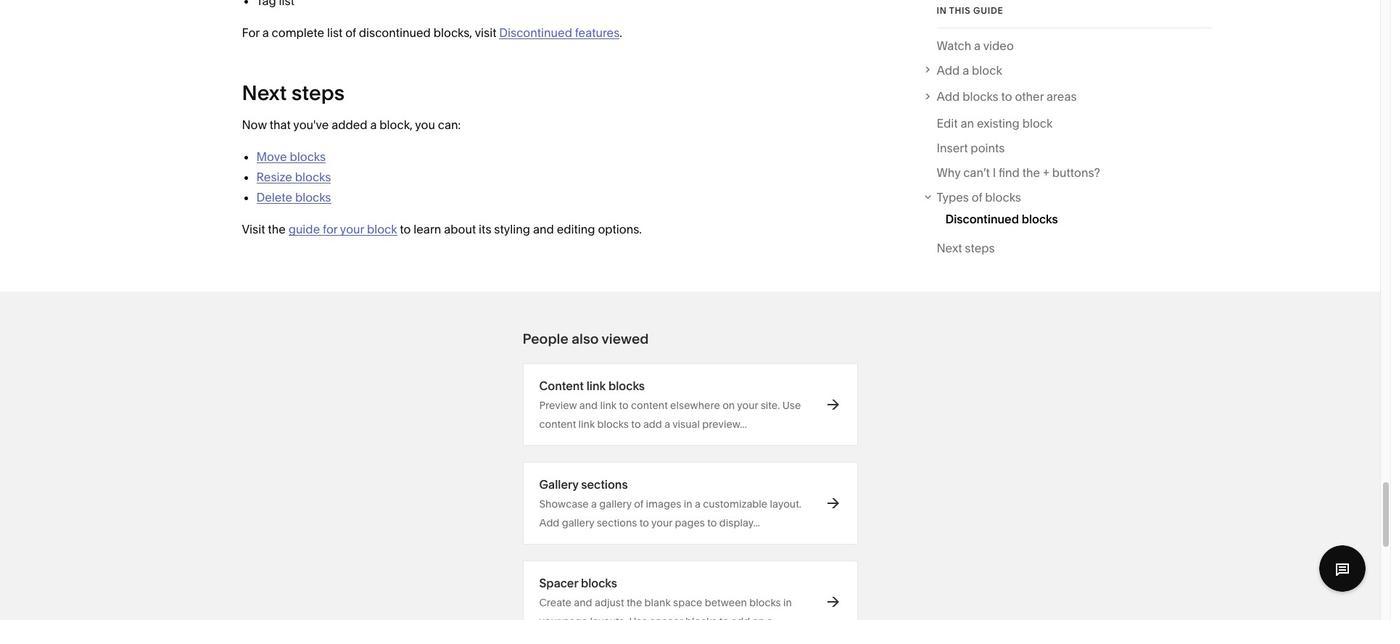 Task type: locate. For each thing, give the bounding box(es) containing it.
1 vertical spatial next
[[937, 241, 962, 256]]

content
[[631, 399, 668, 412], [539, 418, 576, 431]]

content left the elsewhere
[[631, 399, 668, 412]]

block down watch a video "link"
[[972, 63, 1003, 78]]

resize blocks link
[[256, 170, 331, 185]]

your right the for on the left of the page
[[340, 222, 364, 237]]

1 vertical spatial gallery
[[562, 517, 594, 530]]

1 horizontal spatial block
[[972, 63, 1003, 78]]

visit the guide for your block to learn about its styling and editing options.
[[242, 222, 642, 237]]

a left the video
[[974, 38, 981, 53]]

the right visit
[[268, 222, 286, 237]]

0 vertical spatial guide
[[974, 5, 1004, 16]]

add blocks to other areas button
[[922, 87, 1212, 107]]

1 horizontal spatial gallery
[[600, 498, 632, 511]]

add a block
[[937, 63, 1003, 78]]

added
[[332, 118, 368, 132]]

a
[[262, 26, 269, 40], [974, 38, 981, 53], [963, 63, 970, 78], [370, 118, 377, 132], [665, 418, 671, 431], [591, 498, 597, 511], [695, 498, 701, 511]]

blocks,
[[434, 26, 472, 40]]

add down showcase
[[539, 517, 560, 530]]

steps
[[292, 81, 345, 106], [965, 241, 995, 256]]

add inside dropdown button
[[937, 63, 960, 78]]

use down blank
[[629, 616, 648, 620]]

in this guide
[[937, 5, 1004, 16]]

your inside content link blocks preview and link to content elsewhere on your site. use content link blocks to add a visual preview...
[[737, 399, 758, 412]]

1 vertical spatial next steps
[[937, 241, 995, 256]]

a up pages
[[695, 498, 701, 511]]

block
[[972, 63, 1003, 78], [1023, 116, 1053, 131], [367, 222, 397, 237]]

to left other
[[1002, 90, 1013, 104]]

1 vertical spatial in
[[784, 597, 792, 610]]

0 vertical spatial and
[[533, 222, 554, 237]]

the left blank
[[627, 597, 642, 610]]

blank
[[645, 597, 671, 610]]

add left visual at the bottom of the page
[[644, 418, 662, 431]]

types of blocks button
[[921, 187, 1212, 207]]

your down images
[[652, 517, 673, 530]]

a inside dropdown button
[[963, 63, 970, 78]]

of left images
[[634, 498, 644, 511]]

1 vertical spatial guide
[[289, 222, 320, 237]]

an left "a..."
[[753, 616, 765, 620]]

0 horizontal spatial of
[[346, 26, 356, 40]]

0 horizontal spatial gallery
[[562, 517, 594, 530]]

1 horizontal spatial use
[[783, 399, 801, 412]]

in right between
[[784, 597, 792, 610]]

2 horizontal spatial of
[[972, 190, 983, 205]]

1 horizontal spatial in
[[784, 597, 792, 610]]

1 horizontal spatial steps
[[965, 241, 995, 256]]

0 vertical spatial of
[[346, 26, 356, 40]]

link down content on the left of the page
[[579, 418, 595, 431]]

in up pages
[[684, 498, 693, 511]]

insert points link
[[937, 138, 1005, 162]]

gallery left images
[[600, 498, 632, 511]]

and inside spacer blocks create and adjust the blank space between blocks in your page layouts. use spacer blocks to add an a...
[[574, 597, 593, 610]]

content down preview
[[539, 418, 576, 431]]

guide for your block link
[[289, 222, 397, 237]]

0 vertical spatial block
[[972, 63, 1003, 78]]

complete
[[272, 26, 324, 40]]

you've
[[293, 118, 329, 132]]

add up edit
[[937, 90, 960, 104]]

link right preview
[[600, 399, 617, 412]]

content link blocks preview and link to content elsewhere on your site. use content link blocks to add a visual preview...
[[539, 379, 801, 431]]

0 horizontal spatial an
[[753, 616, 765, 620]]

discontinued down types of blocks
[[946, 212, 1019, 227]]

1 vertical spatial and
[[580, 399, 598, 412]]

blocks inside add blocks to other areas "link"
[[963, 90, 999, 104]]

of right types
[[972, 190, 983, 205]]

your inside spacer blocks create and adjust the blank space between blocks in your page layouts. use spacer blocks to add an a...
[[539, 616, 561, 620]]

adjust
[[595, 597, 624, 610]]

a inside "link"
[[974, 38, 981, 53]]

for
[[242, 26, 260, 40]]

your down create
[[539, 616, 561, 620]]

the
[[1023, 165, 1041, 180], [268, 222, 286, 237], [627, 597, 642, 610]]

to down between
[[720, 616, 729, 620]]

0 vertical spatial content
[[631, 399, 668, 412]]

link right content on the left of the page
[[587, 379, 606, 394]]

guide for the
[[289, 222, 320, 237]]

guide for this
[[974, 5, 1004, 16]]

add down 'watch'
[[937, 63, 960, 78]]

watch
[[937, 38, 972, 53]]

in
[[684, 498, 693, 511], [784, 597, 792, 610]]

to left learn
[[400, 222, 411, 237]]

gallery
[[600, 498, 632, 511], [562, 517, 594, 530]]

pages
[[675, 517, 705, 530]]

0 vertical spatial the
[[1023, 165, 1041, 180]]

video
[[984, 38, 1014, 53]]

1 vertical spatial the
[[268, 222, 286, 237]]

0 horizontal spatial add
[[644, 418, 662, 431]]

link
[[587, 379, 606, 394], [600, 399, 617, 412], [579, 418, 595, 431]]

add inside "link"
[[937, 90, 960, 104]]

1 horizontal spatial an
[[961, 116, 975, 131]]

.
[[620, 26, 623, 40]]

1 vertical spatial of
[[972, 190, 983, 205]]

0 horizontal spatial use
[[629, 616, 648, 620]]

to right pages
[[708, 517, 717, 530]]

an
[[961, 116, 975, 131], [753, 616, 765, 620]]

0 horizontal spatial guide
[[289, 222, 320, 237]]

0 horizontal spatial next steps
[[242, 81, 345, 106]]

0 vertical spatial gallery
[[600, 498, 632, 511]]

2 vertical spatial link
[[579, 418, 595, 431]]

existing
[[977, 116, 1020, 131]]

other
[[1015, 90, 1044, 104]]

next up now
[[242, 81, 287, 106]]

1 horizontal spatial the
[[627, 597, 642, 610]]

the left +
[[1023, 165, 1041, 180]]

add inside gallery sections showcase a gallery of images in a customizable layout. add gallery sections to your pages to display...
[[539, 517, 560, 530]]

a down watch a video "link"
[[963, 63, 970, 78]]

add
[[937, 63, 960, 78], [937, 90, 960, 104], [539, 517, 560, 530]]

1 vertical spatial add
[[937, 90, 960, 104]]

and inside content link blocks preview and link to content elsewhere on your site. use content link blocks to add a visual preview...
[[580, 399, 598, 412]]

0 vertical spatial use
[[783, 399, 801, 412]]

of right list
[[346, 26, 356, 40]]

0 horizontal spatial content
[[539, 418, 576, 431]]

0 vertical spatial in
[[684, 498, 693, 511]]

move blocks link
[[256, 150, 326, 164]]

discontinued right visit
[[499, 26, 572, 40]]

0 vertical spatial add
[[644, 418, 662, 431]]

to left visual at the bottom of the page
[[631, 418, 641, 431]]

about
[[444, 222, 476, 237]]

0 vertical spatial an
[[961, 116, 975, 131]]

discontinued
[[499, 26, 572, 40], [946, 212, 1019, 227]]

and
[[533, 222, 554, 237], [580, 399, 598, 412], [574, 597, 593, 610]]

1 horizontal spatial add
[[732, 616, 750, 620]]

1 vertical spatial link
[[600, 399, 617, 412]]

a right for
[[262, 26, 269, 40]]

steps up you've
[[292, 81, 345, 106]]

2 vertical spatial and
[[574, 597, 593, 610]]

and right styling
[[533, 222, 554, 237]]

to
[[1002, 90, 1013, 104], [400, 222, 411, 237], [619, 399, 629, 412], [631, 418, 641, 431], [640, 517, 649, 530], [708, 517, 717, 530], [720, 616, 729, 620]]

1 vertical spatial discontinued
[[946, 212, 1019, 227]]

and right preview
[[580, 399, 598, 412]]

your inside gallery sections showcase a gallery of images in a customizable layout. add gallery sections to your pages to display...
[[652, 517, 673, 530]]

guide left the for on the left of the page
[[289, 222, 320, 237]]

guide right this
[[974, 5, 1004, 16]]

next steps up that
[[242, 81, 345, 106]]

1 vertical spatial sections
[[597, 517, 637, 530]]

0 horizontal spatial in
[[684, 498, 693, 511]]

list
[[327, 26, 343, 40]]

block down other
[[1023, 116, 1053, 131]]

buttons?
[[1053, 165, 1101, 180]]

use right site.
[[783, 399, 801, 412]]

preview
[[539, 399, 577, 412]]

2 vertical spatial add
[[539, 517, 560, 530]]

styling
[[494, 222, 530, 237]]

1 vertical spatial steps
[[965, 241, 995, 256]]

gallery down showcase
[[562, 517, 594, 530]]

1 vertical spatial block
[[1023, 116, 1053, 131]]

1 horizontal spatial next steps
[[937, 241, 995, 256]]

1 horizontal spatial content
[[631, 399, 668, 412]]

1 vertical spatial use
[[629, 616, 648, 620]]

0 vertical spatial add
[[937, 63, 960, 78]]

2 vertical spatial the
[[627, 597, 642, 610]]

2 vertical spatial of
[[634, 498, 644, 511]]

delete
[[256, 190, 292, 205]]

in inside gallery sections showcase a gallery of images in a customizable layout. add gallery sections to your pages to display...
[[684, 498, 693, 511]]

blocks
[[963, 90, 999, 104], [290, 150, 326, 164], [295, 170, 331, 185], [986, 190, 1022, 205], [295, 190, 331, 205], [1022, 212, 1058, 227], [609, 379, 645, 394], [598, 418, 629, 431], [581, 576, 617, 591], [750, 597, 781, 610], [686, 616, 717, 620]]

steps inside "next steps" "link"
[[965, 241, 995, 256]]

an right edit
[[961, 116, 975, 131]]

a left visual at the bottom of the page
[[665, 418, 671, 431]]

add a block button
[[922, 60, 1212, 80]]

1 horizontal spatial of
[[634, 498, 644, 511]]

0 horizontal spatial next
[[242, 81, 287, 106]]

move blocks resize blocks delete blocks
[[256, 150, 331, 205]]

insert
[[937, 141, 968, 155]]

edit an existing block link
[[937, 113, 1053, 138]]

1 vertical spatial an
[[753, 616, 765, 620]]

why can't i find the + buttons?
[[937, 165, 1101, 180]]

1 vertical spatial add
[[732, 616, 750, 620]]

space
[[673, 597, 703, 610]]

next
[[242, 81, 287, 106], [937, 241, 962, 256]]

gallery sections showcase a gallery of images in a customizable layout. add gallery sections to your pages to display...
[[539, 478, 802, 530]]

1 horizontal spatial guide
[[974, 5, 1004, 16]]

steps down discontinued blocks link
[[965, 241, 995, 256]]

0 vertical spatial next
[[242, 81, 287, 106]]

between
[[705, 597, 747, 610]]

0 vertical spatial next steps
[[242, 81, 345, 106]]

2 vertical spatial block
[[367, 222, 397, 237]]

guide
[[974, 5, 1004, 16], [289, 222, 320, 237]]

add a block link
[[937, 60, 1212, 80]]

your
[[340, 222, 364, 237], [737, 399, 758, 412], [652, 517, 673, 530], [539, 616, 561, 620]]

next steps down discontinued blocks link
[[937, 241, 995, 256]]

1 horizontal spatial next
[[937, 241, 962, 256]]

add for add a block
[[937, 63, 960, 78]]

0 vertical spatial link
[[587, 379, 606, 394]]

add down between
[[732, 616, 750, 620]]

your right on
[[737, 399, 758, 412]]

delete blocks link
[[256, 190, 331, 205]]

add
[[644, 418, 662, 431], [732, 616, 750, 620]]

block left learn
[[367, 222, 397, 237]]

use inside spacer blocks create and adjust the blank space between blocks in your page layouts. use spacer blocks to add an a...
[[629, 616, 648, 620]]

2 horizontal spatial block
[[1023, 116, 1053, 131]]

0 horizontal spatial discontinued
[[499, 26, 572, 40]]

0 vertical spatial steps
[[292, 81, 345, 106]]

i
[[993, 165, 996, 180]]

and up page
[[574, 597, 593, 610]]

next down types
[[937, 241, 962, 256]]



Task type: vqa. For each thing, say whether or not it's contained in the screenshot.
Banners link at the right of the page
no



Task type: describe. For each thing, give the bounding box(es) containing it.
the inside spacer blocks create and adjust the blank space between blocks in your page layouts. use spacer blocks to add an a...
[[627, 597, 642, 610]]

page
[[563, 616, 588, 620]]

use inside content link blocks preview and link to content elsewhere on your site. use content link blocks to add a visual preview...
[[783, 399, 801, 412]]

2 horizontal spatial the
[[1023, 165, 1041, 180]]

in
[[937, 5, 947, 16]]

discontinued blocks
[[946, 212, 1058, 227]]

layouts.
[[590, 616, 627, 620]]

people
[[523, 331, 569, 348]]

a left block, in the top of the page
[[370, 118, 377, 132]]

types of blocks
[[937, 190, 1022, 205]]

a...
[[767, 616, 780, 620]]

discontinued blocks link
[[946, 209, 1058, 234]]

you
[[415, 118, 435, 132]]

a right showcase
[[591, 498, 597, 511]]

types
[[937, 190, 969, 205]]

0 vertical spatial discontinued
[[499, 26, 572, 40]]

find
[[999, 165, 1020, 180]]

create
[[539, 597, 572, 610]]

a inside content link blocks preview and link to content elsewhere on your site. use content link blocks to add a visual preview...
[[665, 418, 671, 431]]

visit
[[475, 26, 497, 40]]

block,
[[380, 118, 413, 132]]

edit
[[937, 116, 958, 131]]

an inside spacer blocks create and adjust the blank space between blocks in your page layouts. use spacer blocks to add an a...
[[753, 616, 765, 620]]

areas
[[1047, 90, 1077, 104]]

its
[[479, 222, 492, 237]]

points
[[971, 141, 1005, 155]]

in inside spacer blocks create and adjust the blank space between blocks in your page layouts. use spacer blocks to add an a...
[[784, 597, 792, 610]]

also
[[572, 331, 599, 348]]

1 vertical spatial content
[[539, 418, 576, 431]]

viewed
[[602, 331, 649, 348]]

spacer blocks create and adjust the blank space between blocks in your page layouts. use spacer blocks to add an a...
[[539, 576, 792, 620]]

next inside "link"
[[937, 241, 962, 256]]

add blocks to other areas link
[[937, 87, 1212, 107]]

insert points
[[937, 141, 1005, 155]]

for a complete list of discontinued blocks, visit discontinued features .
[[242, 26, 623, 40]]

editing
[[557, 222, 595, 237]]

that
[[270, 118, 291, 132]]

people also viewed
[[523, 331, 649, 348]]

discontinued
[[359, 26, 431, 40]]

block inside dropdown button
[[972, 63, 1003, 78]]

spacer
[[650, 616, 683, 620]]

watch a video
[[937, 38, 1014, 53]]

on
[[723, 399, 735, 412]]

now
[[242, 118, 267, 132]]

0 vertical spatial sections
[[581, 478, 628, 492]]

now that you've added a block, you can:
[[242, 118, 461, 132]]

elsewhere
[[671, 399, 720, 412]]

customizable
[[703, 498, 768, 511]]

learn
[[414, 222, 441, 237]]

showcase
[[539, 498, 589, 511]]

blocks inside types of blocks "link"
[[986, 190, 1022, 205]]

visit
[[242, 222, 265, 237]]

add blocks to other areas
[[937, 90, 1077, 104]]

add inside spacer blocks create and adjust the blank space between blocks in your page layouts. use spacer blocks to add an a...
[[732, 616, 750, 620]]

to inside spacer blocks create and adjust the blank space between blocks in your page layouts. use spacer blocks to add an a...
[[720, 616, 729, 620]]

gallery
[[539, 478, 579, 492]]

images
[[646, 498, 682, 511]]

site.
[[761, 399, 780, 412]]

of inside "link"
[[972, 190, 983, 205]]

move
[[256, 150, 287, 164]]

options.
[[598, 222, 642, 237]]

to right preview
[[619, 399, 629, 412]]

can't
[[964, 165, 990, 180]]

for
[[323, 222, 338, 237]]

0 horizontal spatial block
[[367, 222, 397, 237]]

of inside gallery sections showcase a gallery of images in a customizable layout. add gallery sections to your pages to display...
[[634, 498, 644, 511]]

this
[[950, 5, 971, 16]]

spacer
[[539, 576, 578, 591]]

+
[[1043, 165, 1050, 180]]

can:
[[438, 118, 461, 132]]

0 horizontal spatial steps
[[292, 81, 345, 106]]

types of blocks link
[[937, 187, 1212, 207]]

to inside "link"
[[1002, 90, 1013, 104]]

features
[[575, 26, 620, 40]]

discontinued features link
[[499, 26, 620, 40]]

0 horizontal spatial the
[[268, 222, 286, 237]]

add inside content link blocks preview and link to content elsewhere on your site. use content link blocks to add a visual preview...
[[644, 418, 662, 431]]

blocks inside discontinued blocks link
[[1022, 212, 1058, 227]]

resize
[[256, 170, 292, 185]]

layout.
[[770, 498, 802, 511]]

preview...
[[703, 418, 747, 431]]

1 horizontal spatial discontinued
[[946, 212, 1019, 227]]

watch a video link
[[937, 36, 1014, 60]]

why can't i find the + buttons? link
[[937, 162, 1101, 187]]

display...
[[720, 517, 760, 530]]

add for add blocks to other areas
[[937, 90, 960, 104]]

next steps link
[[937, 238, 995, 263]]

why
[[937, 165, 961, 180]]

visual
[[673, 418, 700, 431]]

to down images
[[640, 517, 649, 530]]

edit an existing block
[[937, 116, 1053, 131]]



